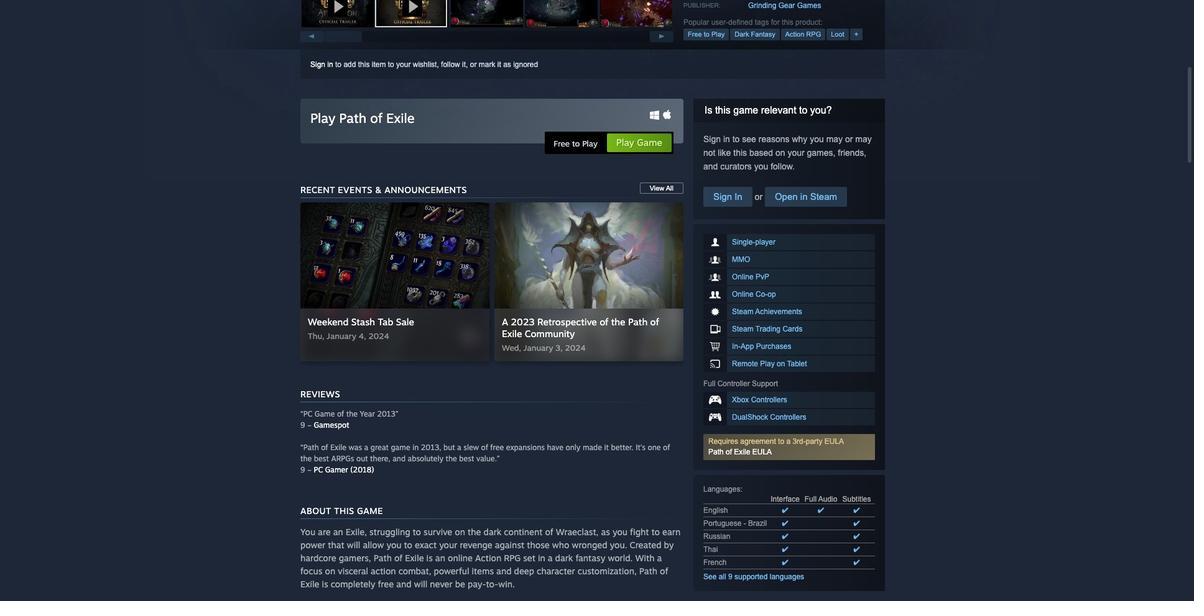Task type: describe. For each thing, give the bounding box(es) containing it.
4,
[[359, 331, 366, 341]]

expansions
[[506, 443, 545, 453]]

in inside you are an exile, struggling to survive on the dark continent of wraeclast, as you fight to earn power that will allow you to exact your revenge against those who wronged you. created by hardcore gamers, path of exile is an online action rpg set in a dark fantasy world. with a focus on visceral action combat, powerful items and deep character customization, path of exile is completely free and will never be pay-to-win.
[[538, 553, 545, 564]]

rpg inside you are an exile, struggling to survive on the dark continent of wraeclast, as you fight to earn power that will allow you to exact your revenge against those who wronged you. created by hardcore gamers, path of exile is an online action rpg set in a dark fantasy world. with a focus on visceral action combat, powerful items and deep character customization, path of exile is completely free and will never be pay-to-win.
[[504, 553, 521, 564]]

see all 9 supported languages
[[703, 573, 804, 582]]

gear
[[778, 1, 795, 10]]

dualshock controllers link
[[703, 410, 875, 426]]

thai
[[703, 546, 718, 555]]

steam trading cards
[[732, 325, 802, 334]]

exile up the combat,
[[405, 553, 424, 564]]

a
[[502, 317, 508, 328]]

:
[[740, 486, 742, 494]]

xbox controllers
[[732, 396, 787, 405]]

free to play inside "link"
[[688, 30, 725, 38]]

9 inside the "path of exile was a great game in 2013, but a slew of free expansions have only made it better. it's one of the best arpgs out there, and absolutely the best value." 9 – pc gamer (2018)
[[300, 466, 305, 475]]

languages
[[703, 486, 740, 494]]

2 vertical spatial game
[[357, 506, 383, 517]]

0 vertical spatial or
[[470, 60, 477, 69]]

open in steam
[[775, 192, 837, 202]]

product:
[[795, 18, 822, 27]]

as inside you are an exile, struggling to survive on the dark continent of wraeclast, as you fight to earn power that will allow you to exact your revenge against those who wronged you. created by hardcore gamers, path of exile is an online action rpg set in a dark fantasy world. with a focus on visceral action combat, powerful items and deep character customization, path of exile is completely free and will never be pay-to-win.
[[601, 527, 610, 538]]

you down 'struggling'
[[386, 540, 401, 551]]

0 vertical spatial it
[[497, 60, 501, 69]]

2024 for retrospective
[[565, 343, 586, 353]]

a 2023 retrospective of the path of exile community
[[502, 317, 659, 340]]

earn
[[662, 527, 680, 538]]

set
[[523, 553, 535, 564]]

1 horizontal spatial an
[[435, 553, 445, 564]]

pc
[[314, 466, 323, 475]]

your inside sign in to see reasons why you may or may not like this based on your games, friends, and curators you follow.
[[788, 148, 805, 158]]

action rpg link
[[781, 29, 825, 40]]

it,
[[462, 60, 468, 69]]

languages :
[[703, 486, 742, 494]]

languages
[[770, 573, 804, 582]]

events
[[338, 185, 372, 195]]

english
[[703, 507, 728, 516]]

those
[[527, 540, 550, 551]]

reviews
[[300, 389, 340, 400]]

combat,
[[398, 567, 431, 577]]

view all link
[[640, 183, 683, 194]]

0 horizontal spatial eula
[[752, 448, 772, 457]]

0 vertical spatial dark
[[484, 527, 501, 538]]

user-
[[711, 18, 728, 27]]

in-app purchases
[[732, 343, 791, 351]]

you down 'based'
[[754, 162, 768, 172]]

stash
[[351, 317, 375, 328]]

pvp
[[756, 273, 769, 282]]

online
[[448, 553, 473, 564]]

2013"
[[377, 410, 398, 419]]

sign in
[[713, 192, 742, 202]]

and down the combat,
[[396, 580, 411, 590]]

interface
[[771, 496, 800, 504]]

focus
[[300, 567, 322, 577]]

online for online co-op
[[732, 290, 754, 299]]

"pc
[[300, 410, 312, 419]]

survive
[[424, 527, 452, 538]]

year
[[360, 410, 375, 419]]

sign for sign in to see reasons why you may or may not like this based on your games, friends, and curators you follow.
[[703, 134, 721, 144]]

(2018)
[[350, 466, 374, 475]]

sign in link
[[703, 187, 752, 207]]

party
[[806, 438, 822, 447]]

like
[[718, 148, 731, 158]]

1 vertical spatial will
[[414, 580, 427, 590]]

items
[[472, 567, 494, 577]]

value."
[[476, 455, 500, 464]]

mark
[[479, 60, 495, 69]]

january for 2023
[[524, 343, 553, 353]]

supported
[[734, 573, 768, 582]]

brazil
[[748, 520, 767, 529]]

0 horizontal spatial an
[[333, 527, 343, 538]]

play path of exile
[[310, 110, 415, 126]]

follow.
[[771, 162, 795, 172]]

weekend stash tab sale
[[308, 317, 414, 328]]

loot
[[831, 30, 844, 38]]

co-
[[756, 290, 768, 299]]

weekend
[[308, 317, 349, 328]]

0 horizontal spatial is
[[322, 580, 328, 590]]

path inside the requires agreement to a 3rd-party eula path of exile eula
[[708, 448, 724, 457]]

to inside the requires agreement to a 3rd-party eula path of exile eula
[[778, 438, 784, 447]]

play game
[[616, 137, 662, 149]]

free to play link
[[683, 29, 729, 40]]

and up win.
[[496, 567, 512, 577]]

or inside sign in to see reasons why you may or may not like this based on your games, friends, and curators you follow.
[[845, 134, 853, 144]]

in
[[735, 192, 742, 202]]

on up revenge
[[455, 527, 465, 538]]

deep
[[514, 567, 534, 577]]

to inside sign in to see reasons why you may or may not like this based on your games, friends, and curators you follow.
[[732, 134, 740, 144]]

you are an exile, struggling to survive on the dark continent of wraeclast, as you fight to earn power that will allow you to exact your revenge against those who wronged you. created by hardcore gamers, path of exile is an online action rpg set in a dark fantasy world. with a focus on visceral action combat, powerful items and deep character customization, path of exile is completely free and will never be pay-to-win.
[[300, 527, 680, 590]]

one
[[648, 443, 661, 453]]

2 best from the left
[[459, 455, 474, 464]]

sale
[[396, 317, 414, 328]]

game for "pc
[[315, 410, 335, 419]]

online co-op link
[[703, 287, 875, 303]]

item
[[372, 60, 386, 69]]

this right is
[[715, 105, 731, 116]]

better.
[[611, 443, 634, 453]]

subtitles
[[842, 496, 871, 504]]

steam for steam trading cards
[[732, 325, 754, 334]]

see
[[742, 134, 756, 144]]

path of exile eula link
[[708, 448, 772, 457]]

character
[[537, 567, 575, 577]]

great
[[370, 443, 389, 453]]

the inside "pc game of the year 2013" 9 – gamespot
[[346, 410, 358, 419]]

requires agreement to a 3rd-party eula path of exile eula
[[708, 438, 844, 457]]

to-
[[486, 580, 498, 590]]

0 vertical spatial eula
[[824, 438, 844, 447]]

a inside the requires agreement to a 3rd-party eula path of exile eula
[[786, 438, 790, 447]]

controllers for xbox controllers
[[751, 396, 787, 405]]

open in steam link
[[765, 187, 847, 207]]

0 vertical spatial rpg
[[806, 30, 821, 38]]

loot link
[[827, 29, 849, 40]]

never
[[430, 580, 453, 590]]

on left tablet
[[777, 360, 785, 369]]

exile inside a 2023 retrospective of the path of exile community
[[502, 328, 522, 340]]

sign in to see reasons why you may or may not like this based on your games, friends, and curators you follow.
[[703, 134, 872, 172]]

a right but
[[457, 443, 461, 453]]

exile inside the "path of exile was a great game in 2013, but a slew of free expansions have only made it better. it's one of the best arpgs out there, and absolutely the best value." 9 – pc gamer (2018)
[[330, 443, 346, 453]]

not
[[703, 148, 715, 158]]

retrospective
[[537, 317, 597, 328]]

2024 for tab
[[368, 331, 389, 341]]

1 horizontal spatial game
[[733, 105, 758, 116]]

french
[[703, 559, 727, 568]]

there,
[[370, 455, 390, 464]]

portuguese - brazil
[[703, 520, 767, 529]]

this right for at the top right of the page
[[782, 18, 793, 27]]

audio
[[818, 496, 837, 504]]

dualshock
[[732, 414, 768, 422]]

grinding gear games link
[[748, 1, 821, 10]]

this
[[334, 506, 354, 517]]

gamespot
[[314, 421, 349, 430]]

publisher:
[[683, 2, 720, 9]]



Task type: locate. For each thing, give the bounding box(es) containing it.
0 horizontal spatial as
[[503, 60, 511, 69]]

2024
[[368, 331, 389, 341], [565, 343, 586, 353]]

0 horizontal spatial game
[[315, 410, 335, 419]]

0 horizontal spatial free
[[378, 580, 394, 590]]

exile up wed,
[[502, 328, 522, 340]]

that
[[328, 540, 344, 551]]

0 vertical spatial sign
[[310, 60, 325, 69]]

an
[[333, 527, 343, 538], [435, 553, 445, 564]]

1 vertical spatial sign
[[703, 134, 721, 144]]

0 horizontal spatial your
[[396, 60, 411, 69]]

online pvp
[[732, 273, 769, 282]]

the down ""path"
[[300, 455, 312, 464]]

against
[[495, 540, 524, 551]]

1 vertical spatial 2024
[[565, 343, 586, 353]]

was
[[349, 443, 362, 453]]

may up the games,
[[826, 134, 843, 144]]

follow
[[441, 60, 460, 69]]

exile up arpgs
[[330, 443, 346, 453]]

on inside sign in to see reasons why you may or may not like this based on your games, friends, and curators you follow.
[[775, 148, 785, 158]]

sign inside sign in to see reasons why you may or may not like this based on your games, friends, and curators you follow.
[[703, 134, 721, 144]]

open
[[775, 192, 798, 202]]

controller
[[717, 380, 750, 389]]

and
[[703, 162, 718, 172], [392, 455, 406, 464], [496, 567, 512, 577], [396, 580, 411, 590]]

online co-op
[[732, 290, 776, 299]]

is down focus
[[322, 580, 328, 590]]

slew
[[463, 443, 479, 453]]

power
[[300, 540, 325, 551]]

action
[[785, 30, 804, 38], [475, 553, 501, 564]]

2 vertical spatial steam
[[732, 325, 754, 334]]

0 horizontal spatial dark
[[484, 527, 501, 538]]

of inside "pc game of the year 2013" 9 – gamespot
[[337, 410, 344, 419]]

january down the community
[[524, 343, 553, 353]]

2 vertical spatial sign
[[713, 192, 732, 202]]

january down weekend
[[327, 331, 356, 341]]

in up absolutely
[[412, 443, 419, 453]]

but
[[443, 443, 455, 453]]

1 horizontal spatial dark
[[555, 553, 573, 564]]

best
[[314, 455, 329, 464], [459, 455, 474, 464]]

fight
[[630, 527, 649, 538]]

in right set
[[538, 553, 545, 564]]

play inside remote play on tablet link
[[760, 360, 775, 369]]

customization,
[[578, 567, 637, 577]]

1 vertical spatial an
[[435, 553, 445, 564]]

in
[[327, 60, 333, 69], [723, 134, 730, 144], [800, 192, 808, 202], [412, 443, 419, 453], [538, 553, 545, 564]]

as up you. on the right bottom
[[601, 527, 610, 538]]

2 vertical spatial your
[[439, 540, 457, 551]]

1 vertical spatial action
[[475, 553, 501, 564]]

best up pc
[[314, 455, 329, 464]]

1 horizontal spatial action
[[785, 30, 804, 38]]

wraeclast,
[[556, 527, 599, 538]]

is this game relevant to you?
[[705, 105, 832, 116]]

sign up not
[[703, 134, 721, 144]]

about this game
[[300, 506, 383, 517]]

free down the action
[[378, 580, 394, 590]]

1 vertical spatial it
[[604, 443, 609, 453]]

0 horizontal spatial free
[[554, 139, 570, 149]]

this right add
[[358, 60, 370, 69]]

be
[[455, 580, 465, 590]]

0 horizontal spatial or
[[470, 60, 477, 69]]

2 vertical spatial 9
[[728, 573, 732, 582]]

0 vertical spatial free
[[688, 30, 702, 38]]

the inside you are an exile, struggling to survive on the dark continent of wraeclast, as you fight to earn power that will allow you to exact your revenge against those who wronged you. created by hardcore gamers, path of exile is an online action rpg set in a dark fantasy world. with a focus on visceral action combat, powerful items and deep character customization, path of exile is completely free and will never be pay-to-win.
[[468, 527, 481, 538]]

game inside "pc game of the year 2013" 9 – gamespot
[[315, 410, 335, 419]]

0 vertical spatial as
[[503, 60, 511, 69]]

full
[[703, 380, 715, 389], [805, 496, 817, 504]]

a up character
[[548, 553, 553, 564]]

the down but
[[446, 455, 457, 464]]

steam down the online co-op
[[732, 308, 754, 317]]

is down "exact"
[[426, 553, 433, 564]]

exile inside the requires agreement to a 3rd-party eula path of exile eula
[[734, 448, 750, 457]]

1 vertical spatial free
[[378, 580, 394, 590]]

1 best from the left
[[314, 455, 329, 464]]

a right 'was'
[[364, 443, 368, 453]]

you.
[[610, 540, 627, 551]]

-
[[744, 520, 746, 529]]

the left year at bottom
[[346, 410, 358, 419]]

this
[[782, 18, 793, 27], [358, 60, 370, 69], [715, 105, 731, 116], [733, 148, 747, 158]]

an up that
[[333, 527, 343, 538]]

0 horizontal spatial rpg
[[504, 553, 521, 564]]

0 vertical spatial action
[[785, 30, 804, 38]]

1 horizontal spatial free
[[490, 443, 504, 453]]

1 vertical spatial is
[[322, 580, 328, 590]]

on down hardcore
[[325, 567, 335, 577]]

1 horizontal spatial is
[[426, 553, 433, 564]]

games,
[[807, 148, 835, 158]]

1 horizontal spatial game
[[357, 506, 383, 517]]

0 vertical spatial controllers
[[751, 396, 787, 405]]

sign left add
[[310, 60, 325, 69]]

1 horizontal spatial rpg
[[806, 30, 821, 38]]

pc gamer (2018) link
[[314, 466, 374, 475]]

game up view
[[637, 137, 662, 149]]

and down not
[[703, 162, 718, 172]]

it
[[497, 60, 501, 69], [604, 443, 609, 453]]

rpg down against in the left of the page
[[504, 553, 521, 564]]

world.
[[608, 553, 633, 564]]

0 horizontal spatial may
[[826, 134, 843, 144]]

full left audio in the right bottom of the page
[[805, 496, 817, 504]]

action inside you are an exile, struggling to survive on the dark continent of wraeclast, as you fight to earn power that will allow you to exact your revenge against those who wronged you. created by hardcore gamers, path of exile is an online action rpg set in a dark fantasy world. with a focus on visceral action combat, powerful items and deep character customization, path of exile is completely free and will never be pay-to-win.
[[475, 553, 501, 564]]

1 vertical spatial free
[[554, 139, 570, 149]]

play
[[711, 30, 725, 38], [310, 110, 335, 126], [616, 137, 634, 149], [582, 139, 598, 149], [760, 360, 775, 369]]

full left controller
[[703, 380, 715, 389]]

gamers,
[[339, 553, 371, 564]]

tags
[[755, 18, 769, 27]]

and right there,
[[392, 455, 406, 464]]

an up powerful
[[435, 553, 445, 564]]

1 horizontal spatial as
[[601, 527, 610, 538]]

– left pc
[[307, 466, 312, 475]]

1 horizontal spatial or
[[752, 192, 765, 202]]

app
[[741, 343, 754, 351]]

january for stash
[[327, 331, 356, 341]]

1 horizontal spatial will
[[414, 580, 427, 590]]

game up exile,
[[357, 506, 383, 517]]

– down "pc
[[307, 421, 312, 430]]

steam achievements
[[732, 308, 802, 317]]

path
[[339, 110, 366, 126], [628, 317, 648, 328], [708, 448, 724, 457], [374, 553, 392, 564], [639, 567, 657, 577]]

free up value."
[[490, 443, 504, 453]]

of inside the requires agreement to a 3rd-party eula path of exile eula
[[726, 448, 732, 457]]

to inside "link"
[[704, 30, 709, 38]]

0 horizontal spatial january
[[327, 331, 356, 341]]

will up gamers,
[[347, 540, 360, 551]]

1 horizontal spatial eula
[[824, 438, 844, 447]]

1 horizontal spatial best
[[459, 455, 474, 464]]

9 down "pc
[[300, 421, 305, 430]]

cards
[[783, 325, 802, 334]]

0 vertical spatial is
[[426, 553, 433, 564]]

1 horizontal spatial your
[[439, 540, 457, 551]]

your down why
[[788, 148, 805, 158]]

action up items
[[475, 553, 501, 564]]

and inside sign in to see reasons why you may or may not like this based on your games, friends, and curators you follow.
[[703, 162, 718, 172]]

3rd-
[[793, 438, 806, 447]]

0 vertical spatial an
[[333, 527, 343, 538]]

1 horizontal spatial january
[[524, 343, 553, 353]]

on up follow.
[[775, 148, 785, 158]]

9 inside "pc game of the year 2013" 9 – gamespot
[[300, 421, 305, 430]]

3,
[[555, 343, 563, 353]]

1 vertical spatial game
[[391, 443, 410, 453]]

in-
[[732, 343, 741, 351]]

in for sign in to add this item to your wishlist, follow it, or mark it as ignored
[[327, 60, 333, 69]]

you
[[810, 134, 824, 144], [754, 162, 768, 172], [613, 527, 628, 538], [386, 540, 401, 551]]

0 horizontal spatial 2024
[[368, 331, 389, 341]]

2 horizontal spatial your
[[788, 148, 805, 158]]

0 vertical spatial free to play
[[688, 30, 725, 38]]

as left ignored
[[503, 60, 511, 69]]

exile down focus
[[300, 580, 319, 590]]

exile,
[[346, 527, 367, 538]]

– inside "pc game of the year 2013" 9 – gamespot
[[307, 421, 312, 430]]

online for online pvp
[[732, 273, 754, 282]]

fantasy
[[575, 553, 605, 564]]

play inside free to play "link"
[[711, 30, 725, 38]]

1 horizontal spatial 2024
[[565, 343, 586, 353]]

controllers down xbox controllers link at the right of the page
[[770, 414, 806, 422]]

you up the games,
[[810, 134, 824, 144]]

1 horizontal spatial free
[[688, 30, 702, 38]]

exile down agreement
[[734, 448, 750, 457]]

steam up app
[[732, 325, 754, 334]]

1 online from the top
[[732, 273, 754, 282]]

see
[[703, 573, 717, 582]]

1 vertical spatial eula
[[752, 448, 772, 457]]

online down mmo
[[732, 273, 754, 282]]

free inside "link"
[[688, 30, 702, 38]]

2 online from the top
[[732, 290, 754, 299]]

in inside the "path of exile was a great game in 2013, but a slew of free expansions have only made it better. it's one of the best arpgs out there, and absolutely the best value." 9 – pc gamer (2018)
[[412, 443, 419, 453]]

single-player link
[[703, 234, 875, 251]]

1 horizontal spatial full
[[805, 496, 817, 504]]

steam for steam achievements
[[732, 308, 754, 317]]

grinding
[[748, 1, 776, 10]]

remote play on tablet
[[732, 360, 807, 369]]

free
[[490, 443, 504, 453], [378, 580, 394, 590]]

free inside the "path of exile was a great game in 2013, but a slew of free expansions have only made it better. it's one of the best arpgs out there, and absolutely the best value." 9 – pc gamer (2018)
[[490, 443, 504, 453]]

the up revenge
[[468, 527, 481, 538]]

1 – from the top
[[307, 421, 312, 430]]

steam right open
[[810, 192, 837, 202]]

9 right all
[[728, 573, 732, 582]]

1 vertical spatial dark
[[555, 553, 573, 564]]

will down the combat,
[[414, 580, 427, 590]]

0 vertical spatial 9
[[300, 421, 305, 430]]

0 vertical spatial 2024
[[368, 331, 389, 341]]

online left co-
[[732, 290, 754, 299]]

sign for sign in to add this item to your wishlist, follow it, or mark it as ignored
[[310, 60, 325, 69]]

agreement
[[740, 438, 776, 447]]

it right made
[[604, 443, 609, 453]]

or right 'it,'
[[470, 60, 477, 69]]

1 vertical spatial steam
[[732, 308, 754, 317]]

game inside the "path of exile was a great game in 2013, but a slew of free expansions have only made it better. it's one of the best arpgs out there, and absolutely the best value." 9 – pc gamer (2018)
[[391, 443, 410, 453]]

sign in link
[[310, 60, 333, 69]]

0 vertical spatial january
[[327, 331, 356, 341]]

1 vertical spatial full
[[805, 496, 817, 504]]

0 vertical spatial will
[[347, 540, 360, 551]]

1 vertical spatial online
[[732, 290, 754, 299]]

game up gamespot at the bottom
[[315, 410, 335, 419]]

may up the friends,
[[855, 134, 872, 144]]

with
[[635, 553, 655, 564]]

2 horizontal spatial game
[[637, 137, 662, 149]]

dark down "who" at the left
[[555, 553, 573, 564]]

player
[[755, 238, 776, 247]]

who
[[552, 540, 569, 551]]

1 vertical spatial free to play
[[554, 139, 598, 149]]

game for play
[[637, 137, 662, 149]]

a right with
[[657, 553, 662, 564]]

0 horizontal spatial full
[[703, 380, 715, 389]]

1 vertical spatial or
[[845, 134, 853, 144]]

and inside the "path of exile was a great game in 2013, but a slew of free expansions have only made it better. it's one of the best arpgs out there, and absolutely the best value." 9 – pc gamer (2018)
[[392, 455, 406, 464]]

thu, january 4, 2024
[[308, 331, 389, 341]]

gamespot link
[[314, 421, 349, 430]]

remote play on tablet link
[[703, 356, 875, 373]]

0 horizontal spatial action
[[475, 553, 501, 564]]

exile down sign in to add this item to your wishlist, follow it, or mark it as ignored
[[386, 110, 415, 126]]

sign left in
[[713, 192, 732, 202]]

2023
[[511, 317, 535, 328]]

1 vertical spatial controllers
[[770, 414, 806, 422]]

action down product:
[[785, 30, 804, 38]]

0 vertical spatial online
[[732, 273, 754, 282]]

this inside sign in to see reasons why you may or may not like this based on your games, friends, and curators you follow.
[[733, 148, 747, 158]]

wishlist,
[[413, 60, 439, 69]]

1 horizontal spatial may
[[855, 134, 872, 144]]

0 vertical spatial free
[[490, 443, 504, 453]]

popular
[[683, 18, 709, 27]]

0 vertical spatial steam
[[810, 192, 837, 202]]

win.
[[498, 580, 515, 590]]

or right in
[[752, 192, 765, 202]]

in up like
[[723, 134, 730, 144]]

0 vertical spatial –
[[307, 421, 312, 430]]

all
[[666, 185, 674, 192]]

rpg down product:
[[806, 30, 821, 38]]

the right retrospective
[[611, 317, 625, 328]]

1 horizontal spatial free to play
[[688, 30, 725, 38]]

best down slew
[[459, 455, 474, 464]]

0 horizontal spatial free to play
[[554, 139, 598, 149]]

dark fantasy link
[[730, 29, 780, 40]]

it inside the "path of exile was a great game in 2013, but a slew of free expansions have only made it better. it's one of the best arpgs out there, and absolutely the best value." 9 – pc gamer (2018)
[[604, 443, 609, 453]]

it's
[[636, 443, 646, 453]]

1 horizontal spatial it
[[604, 443, 609, 453]]

add
[[344, 60, 356, 69]]

a left 3rd-
[[786, 438, 790, 447]]

this up curators on the top right
[[733, 148, 747, 158]]

eula down agreement
[[752, 448, 772, 457]]

1 vertical spatial 9
[[300, 466, 305, 475]]

in for sign in to see reasons why you may or may not like this based on your games, friends, and curators you follow.
[[723, 134, 730, 144]]

your left "wishlist,"
[[396, 60, 411, 69]]

sign for sign in
[[713, 192, 732, 202]]

0 horizontal spatial best
[[314, 455, 329, 464]]

2024 right 3,
[[565, 343, 586, 353]]

in for open in steam
[[800, 192, 808, 202]]

sign inside sign in link
[[713, 192, 732, 202]]

you up you. on the right bottom
[[613, 527, 628, 538]]

path inside a 2023 retrospective of the path of exile community
[[628, 317, 648, 328]]

ignored
[[513, 60, 538, 69]]

9 left pc
[[300, 466, 305, 475]]

in right open
[[800, 192, 808, 202]]

defined
[[728, 18, 753, 27]]

purchases
[[756, 343, 791, 351]]

your down survive
[[439, 540, 457, 551]]

1 may from the left
[[826, 134, 843, 144]]

2 – from the top
[[307, 466, 312, 475]]

0 horizontal spatial game
[[391, 443, 410, 453]]

1 vertical spatial –
[[307, 466, 312, 475]]

steam
[[810, 192, 837, 202], [732, 308, 754, 317], [732, 325, 754, 334]]

2024 down tab at the left bottom
[[368, 331, 389, 341]]

sign in to add this item to your wishlist, follow it, or mark it as ignored
[[310, 60, 538, 69]]

0 horizontal spatial will
[[347, 540, 360, 551]]

0 vertical spatial full
[[703, 380, 715, 389]]

game up see
[[733, 105, 758, 116]]

2 horizontal spatial or
[[845, 134, 853, 144]]

dark up revenge
[[484, 527, 501, 538]]

you
[[300, 527, 315, 538]]

requires
[[708, 438, 738, 447]]

achievements
[[755, 308, 802, 317]]

announcements
[[385, 185, 467, 195]]

exact
[[415, 540, 437, 551]]

allow
[[363, 540, 384, 551]]

it right mark
[[497, 60, 501, 69]]

or up the friends,
[[845, 134, 853, 144]]

2013,
[[421, 443, 441, 453]]

view
[[650, 185, 664, 192]]

mmo
[[732, 256, 750, 264]]

steam achievements link
[[703, 304, 875, 320]]

1 vertical spatial game
[[315, 410, 335, 419]]

the inside a 2023 retrospective of the path of exile community
[[611, 317, 625, 328]]

game right great
[[391, 443, 410, 453]]

free inside you are an exile, struggling to survive on the dark continent of wraeclast, as you fight to earn power that will allow you to exact your revenge against those who wronged you. created by hardcore gamers, path of exile is an online action rpg set in a dark fantasy world. with a focus on visceral action combat, powerful items and deep character customization, path of exile is completely free and will never be pay-to-win.
[[378, 580, 394, 590]]

+
[[854, 30, 858, 38]]

your inside you are an exile, struggling to survive on the dark continent of wraeclast, as you fight to earn power that will allow you to exact your revenge against those who wronged you. created by hardcore gamers, path of exile is an online action rpg set in a dark fantasy world. with a focus on visceral action combat, powerful items and deep character customization, path of exile is completely free and will never be pay-to-win.
[[439, 540, 457, 551]]

controllers for dualshock controllers
[[770, 414, 806, 422]]

created
[[630, 540, 661, 551]]

play inside play game link
[[616, 137, 634, 149]]

1 vertical spatial rpg
[[504, 553, 521, 564]]

1 vertical spatial january
[[524, 343, 553, 353]]

0 vertical spatial game
[[637, 137, 662, 149]]

in inside sign in to see reasons why you may or may not like this based on your games, friends, and curators you follow.
[[723, 134, 730, 144]]

in left add
[[327, 60, 333, 69]]

controllers down 'support'
[[751, 396, 787, 405]]

eula right the party
[[824, 438, 844, 447]]

0 vertical spatial game
[[733, 105, 758, 116]]

1 vertical spatial as
[[601, 527, 610, 538]]

tab
[[378, 317, 393, 328]]

– inside the "path of exile was a great game in 2013, but a slew of free expansions have only made it better. it's one of the best arpgs out there, and absolutely the best value." 9 – pc gamer (2018)
[[307, 466, 312, 475]]

2 vertical spatial or
[[752, 192, 765, 202]]

0 horizontal spatial it
[[497, 60, 501, 69]]

0 vertical spatial your
[[396, 60, 411, 69]]

games
[[797, 1, 821, 10]]

2 may from the left
[[855, 134, 872, 144]]



Task type: vqa. For each thing, say whether or not it's contained in the screenshot.
first – from the bottom
yes



